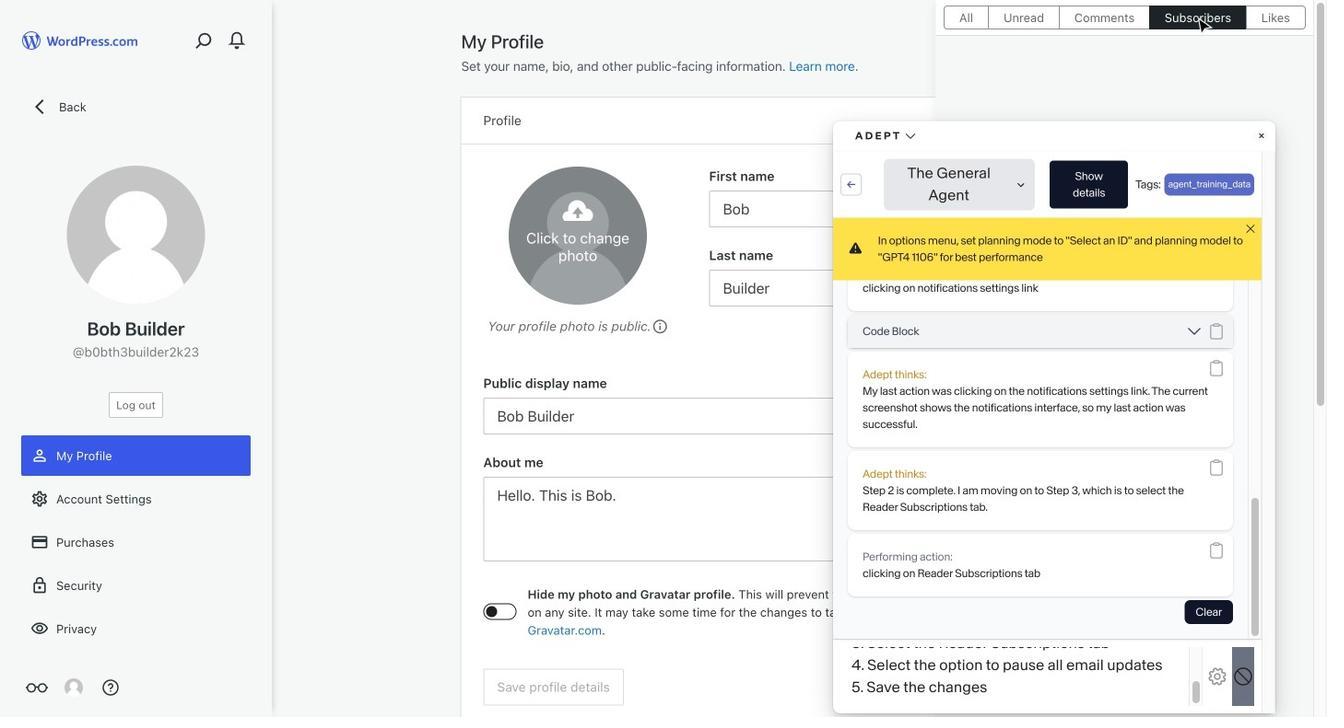 Task type: locate. For each thing, give the bounding box(es) containing it.
group
[[709, 167, 1103, 228], [709, 246, 1103, 307], [483, 374, 1103, 435], [483, 453, 1103, 568]]

bob builder image
[[65, 679, 83, 698]]

visibility image
[[30, 620, 49, 639]]

2 tab from the left
[[988, 6, 1059, 29]]

reader image
[[26, 677, 48, 699]]

bob builder image
[[67, 166, 205, 304], [509, 167, 647, 305]]

None text field
[[709, 270, 1103, 307], [483, 398, 1103, 435], [709, 270, 1103, 307], [483, 398, 1103, 435]]

0 horizontal spatial bob builder image
[[67, 166, 205, 304]]

person image
[[30, 447, 49, 465]]

None text field
[[709, 191, 1103, 228], [483, 477, 1103, 562], [709, 191, 1103, 228], [483, 477, 1103, 562]]

tab
[[944, 6, 988, 29], [988, 6, 1059, 29], [1059, 6, 1149, 29], [1149, 6, 1246, 29], [1246, 6, 1306, 29]]

5 tab from the left
[[1246, 6, 1306, 29]]

main content
[[461, 29, 1125, 718]]



Task type: vqa. For each thing, say whether or not it's contained in the screenshot.
More information icon
yes



Task type: describe. For each thing, give the bounding box(es) containing it.
filter notifications tab list
[[936, 0, 1313, 35]]

credit_card image
[[30, 534, 49, 552]]

1 tab from the left
[[944, 6, 988, 29]]

1 horizontal spatial bob builder image
[[509, 167, 647, 305]]

more information image
[[651, 318, 668, 334]]

lock image
[[30, 577, 49, 595]]

3 tab from the left
[[1059, 6, 1149, 29]]

settings image
[[30, 490, 49, 509]]

4 tab from the left
[[1149, 6, 1246, 29]]



